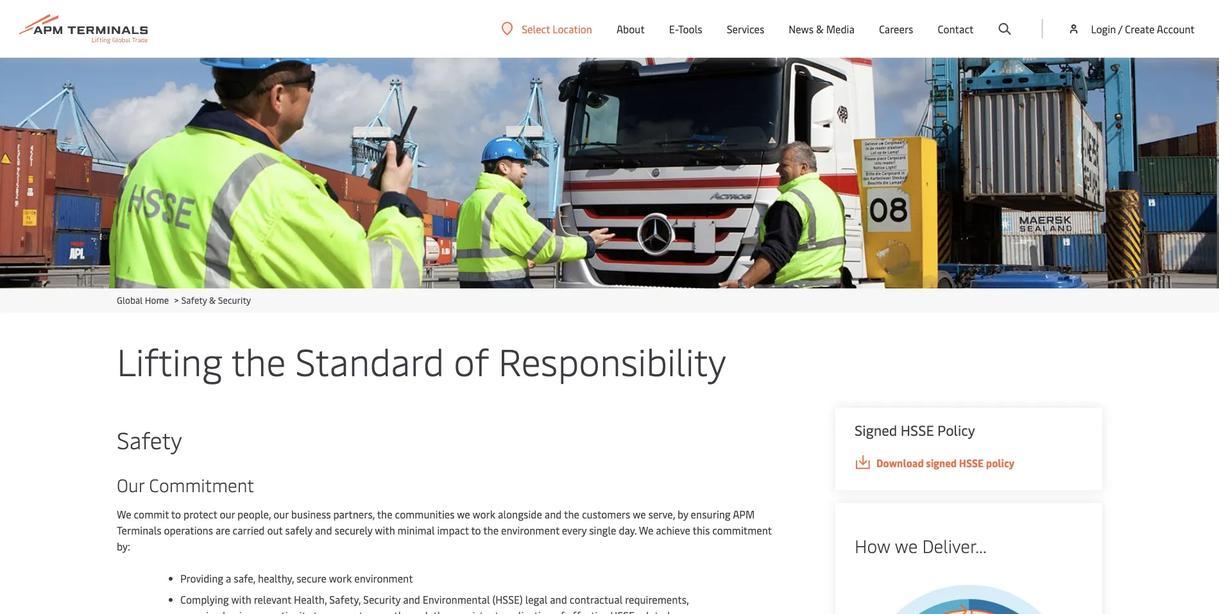 Task type: vqa. For each thing, say whether or not it's contained in the screenshot.
Menu
no



Task type: locate. For each thing, give the bounding box(es) containing it.
safe,
[[234, 572, 255, 586]]

partners,
[[333, 508, 375, 522]]

ensuring down complying
[[180, 609, 220, 615]]

tools
[[678, 22, 703, 36]]

services button
[[727, 0, 765, 58]]

0 vertical spatial hsse
[[901, 421, 934, 440]]

0 vertical spatial we
[[117, 508, 131, 522]]

safety right > at the left of the page
[[181, 294, 207, 306]]

1 vertical spatial hsse
[[959, 457, 984, 470]]

we
[[117, 508, 131, 522], [639, 524, 654, 538]]

and
[[545, 508, 562, 522], [315, 524, 332, 538], [403, 593, 420, 607], [550, 593, 567, 607]]

hsse
[[901, 421, 934, 440], [959, 457, 984, 470], [611, 609, 635, 615]]

1 horizontal spatial ensuring
[[691, 508, 731, 522]]

0 vertical spatial security
[[218, 294, 251, 306]]

work
[[473, 508, 496, 522], [329, 572, 352, 586]]

home
[[145, 294, 169, 306]]

we up day.
[[633, 508, 646, 522]]

commit
[[134, 508, 169, 522]]

careers button
[[879, 0, 914, 58]]

we
[[457, 508, 470, 522], [633, 508, 646, 522], [895, 534, 918, 558]]

with inside we commit to protect our people, our business partners, the communities we work alongside and the customers we serve, by ensuring apm terminals operations are carried out safely and securely with minimal impact to the environment every single day. we achieve this commitment by:
[[375, 524, 395, 538]]

login / create account link
[[1068, 0, 1195, 58]]

to right impact
[[471, 524, 481, 538]]

2 vertical spatial hsse
[[611, 609, 635, 615]]

2 horizontal spatial to
[[471, 524, 481, 538]]

1 vertical spatial with
[[231, 593, 251, 607]]

0 vertical spatial with
[[375, 524, 395, 538]]

how we deliver...
[[855, 534, 987, 558]]

0 vertical spatial to
[[171, 508, 181, 522]]

1 vertical spatial &
[[209, 294, 216, 306]]

1 horizontal spatial of
[[555, 609, 565, 615]]

e-tools button
[[669, 0, 703, 58]]

news
[[789, 22, 814, 36]]

protect
[[184, 508, 217, 522]]

signed
[[855, 421, 898, 440]]

2 horizontal spatial our
[[326, 609, 341, 615]]

1 vertical spatial ensuring
[[180, 609, 220, 615]]

alongside
[[498, 508, 542, 522]]

0 vertical spatial work
[[473, 508, 496, 522]]

deliver...
[[923, 534, 987, 558]]

business down the relevant on the left of the page
[[223, 609, 262, 615]]

how
[[855, 534, 891, 558]]

our
[[220, 508, 235, 522], [274, 508, 289, 522], [326, 609, 341, 615]]

1 horizontal spatial business
[[291, 508, 331, 522]]

1 horizontal spatial &
[[816, 22, 824, 36]]

work inside we commit to protect our people, our business partners, the communities we work alongside and the customers we serve, by ensuring apm terminals operations are carried out safely and securely with minimal impact to the environment every single day. we achieve this commitment by:
[[473, 508, 496, 522]]

1 horizontal spatial to
[[313, 609, 323, 615]]

1 vertical spatial to
[[471, 524, 481, 538]]

& right the news
[[816, 22, 824, 36]]

0 horizontal spatial hsse
[[611, 609, 635, 615]]

2 horizontal spatial we
[[895, 534, 918, 558]]

0 horizontal spatial with
[[231, 593, 251, 607]]

services
[[727, 22, 765, 36]]

0 horizontal spatial we
[[117, 508, 131, 522]]

0 horizontal spatial business
[[223, 609, 262, 615]]

about
[[617, 22, 645, 36]]

0 horizontal spatial ensuring
[[180, 609, 220, 615]]

1 horizontal spatial hsse
[[901, 421, 934, 440]]

contact
[[938, 22, 974, 36]]

0 horizontal spatial &
[[209, 294, 216, 306]]

security up the customers through
[[363, 593, 401, 607]]

providing a safe, healthy, secure work environment
[[180, 572, 415, 586]]

hsse left policy
[[959, 457, 984, 470]]

our up are
[[220, 508, 235, 522]]

we right "how"
[[895, 534, 918, 558]]

e-tools
[[669, 22, 703, 36]]

ensuring
[[691, 508, 731, 522], [180, 609, 220, 615]]

1 vertical spatial of
[[555, 609, 565, 615]]

news & media
[[789, 22, 855, 36]]

security for safety,
[[363, 593, 401, 607]]

responsibility
[[498, 335, 726, 386]]

our down safety,
[[326, 609, 341, 615]]

0 vertical spatial business
[[291, 508, 331, 522]]

ensuring up this
[[691, 508, 731, 522]]

safety up the our
[[117, 425, 182, 456]]

our up the out in the left of the page
[[274, 508, 289, 522]]

ensuring inside "complying with relevant health, safety, security and environmental (hsse) legal and contractual requirements, ensuring business continuity to our customers through the consistent application of effective hsse relate"
[[180, 609, 220, 615]]

security right > at the left of the page
[[218, 294, 251, 306]]

0 horizontal spatial to
[[171, 508, 181, 522]]

application
[[501, 609, 552, 615]]

safety2 image
[[0, 58, 1219, 289]]

0 vertical spatial of
[[454, 335, 489, 386]]

business up safely
[[291, 508, 331, 522]]

1 vertical spatial security
[[363, 593, 401, 607]]

we right day.
[[639, 524, 654, 538]]

commitment
[[713, 524, 772, 538]]

and right legal
[[550, 593, 567, 607]]

of
[[454, 335, 489, 386], [555, 609, 565, 615]]

hsse up download
[[901, 421, 934, 440]]

to down health,
[[313, 609, 323, 615]]

the
[[231, 335, 286, 386], [377, 508, 393, 522], [564, 508, 580, 522], [483, 524, 499, 538], [433, 609, 449, 615]]

our commitment
[[117, 473, 254, 497]]

this
[[693, 524, 710, 538]]

global
[[117, 294, 143, 306]]

contact button
[[938, 0, 974, 58]]

security
[[218, 294, 251, 306], [363, 593, 401, 607]]

& right > at the left of the page
[[209, 294, 216, 306]]

global home link
[[117, 294, 169, 306]]

to inside "complying with relevant health, safety, security and environmental (hsse) legal and contractual requirements, ensuring business continuity to our customers through the consistent application of effective hsse relate"
[[313, 609, 323, 615]]

1 horizontal spatial security
[[363, 593, 401, 607]]

1 horizontal spatial work
[[473, 508, 496, 522]]

safety
[[181, 294, 207, 306], [117, 425, 182, 456]]

and up "environment every"
[[545, 508, 562, 522]]

0 horizontal spatial our
[[220, 508, 235, 522]]

work up safety,
[[329, 572, 352, 586]]

2 vertical spatial to
[[313, 609, 323, 615]]

our
[[117, 473, 145, 497]]

&
[[816, 22, 824, 36], [209, 294, 216, 306]]

hsse image
[[855, 577, 1083, 615]]

0 horizontal spatial security
[[218, 294, 251, 306]]

download signed hsse policy link
[[855, 456, 1083, 472]]

our inside "complying with relevant health, safety, security and environmental (hsse) legal and contractual requirements, ensuring business continuity to our customers through the consistent application of effective hsse relate"
[[326, 609, 341, 615]]

to up operations
[[171, 508, 181, 522]]

1 horizontal spatial with
[[375, 524, 395, 538]]

we up impact
[[457, 508, 470, 522]]

serve, by
[[649, 508, 689, 522]]

security inside "complying with relevant health, safety, security and environmental (hsse) legal and contractual requirements, ensuring business continuity to our customers through the consistent application of effective hsse relate"
[[363, 593, 401, 607]]

we up terminals
[[117, 508, 131, 522]]

careers
[[879, 22, 914, 36]]

are
[[216, 524, 230, 538]]

1 vertical spatial business
[[223, 609, 262, 615]]

with
[[375, 524, 395, 538], [231, 593, 251, 607]]

to
[[171, 508, 181, 522], [471, 524, 481, 538], [313, 609, 323, 615]]

(hsse)
[[493, 593, 523, 607]]

location
[[553, 22, 592, 36]]

download
[[877, 457, 924, 470]]

1 vertical spatial work
[[329, 572, 352, 586]]

work left alongside
[[473, 508, 496, 522]]

0 vertical spatial &
[[816, 22, 824, 36]]

hsse down contractual in the bottom of the page
[[611, 609, 635, 615]]

login / create account
[[1091, 22, 1195, 36]]

with down safe,
[[231, 593, 251, 607]]

1 vertical spatial we
[[639, 524, 654, 538]]

policy
[[986, 457, 1015, 470]]

ensuring inside we commit to protect our people, our business partners, the communities we work alongside and the customers we serve, by ensuring apm terminals operations are carried out safely and securely with minimal impact to the environment every single day. we achieve this commitment by:
[[691, 508, 731, 522]]

standard
[[295, 335, 444, 386]]

commitment
[[149, 473, 254, 497]]

0 vertical spatial ensuring
[[691, 508, 731, 522]]

with inside "complying with relevant health, safety, security and environmental (hsse) legal and contractual requirements, ensuring business continuity to our customers through the consistent application of effective hsse relate"
[[231, 593, 251, 607]]

with left minimal
[[375, 524, 395, 538]]

business
[[291, 508, 331, 522], [223, 609, 262, 615]]

complying with relevant health, safety, security and environmental (hsse) legal and contractual requirements, ensuring business continuity to our customers through the consistent application of effective hsse relate
[[180, 593, 689, 615]]

carried
[[233, 524, 265, 538]]



Task type: describe. For each thing, give the bounding box(es) containing it.
operations
[[164, 524, 213, 538]]

1 horizontal spatial our
[[274, 508, 289, 522]]

apm
[[733, 508, 755, 522]]

terminals
[[117, 524, 162, 538]]

global home > safety & security
[[117, 294, 251, 306]]

out
[[267, 524, 283, 538]]

1 vertical spatial safety
[[117, 425, 182, 456]]

and right safely
[[315, 524, 332, 538]]

we commit to protect our people, our business partners, the communities we work alongside and the customers we serve, by ensuring apm terminals operations are carried out safely and securely with minimal impact to the environment every single day. we achieve this commitment by:
[[117, 508, 772, 554]]

business inside we commit to protect our people, our business partners, the communities we work alongside and the customers we serve, by ensuring apm terminals operations are carried out safely and securely with minimal impact to the environment every single day. we achieve this commitment by:
[[291, 508, 331, 522]]

select location
[[522, 22, 592, 36]]

and up the customers through
[[403, 593, 420, 607]]

impact
[[437, 524, 469, 538]]

single
[[589, 524, 616, 538]]

continuity
[[265, 609, 311, 615]]

0 horizontal spatial work
[[329, 572, 352, 586]]

day.
[[619, 524, 637, 538]]

safety,
[[329, 593, 361, 607]]

0 horizontal spatial of
[[454, 335, 489, 386]]

environment every
[[501, 524, 587, 538]]

contractual
[[570, 593, 623, 607]]

security for &
[[218, 294, 251, 306]]

business inside "complying with relevant health, safety, security and environmental (hsse) legal and contractual requirements, ensuring business continuity to our customers through the consistent application of effective hsse relate"
[[223, 609, 262, 615]]

safely
[[285, 524, 313, 538]]

minimal
[[398, 524, 435, 538]]

download signed hsse policy
[[877, 457, 1015, 470]]

secure
[[297, 572, 327, 586]]

customers
[[582, 508, 631, 522]]

providing
[[180, 572, 223, 586]]

by:
[[117, 540, 130, 554]]

lifting the standard of responsibility
[[117, 335, 726, 386]]

requirements,
[[625, 593, 689, 607]]

0 vertical spatial safety
[[181, 294, 207, 306]]

about button
[[617, 0, 645, 58]]

select
[[522, 22, 550, 36]]

customers through
[[344, 609, 431, 615]]

e-
[[669, 22, 678, 36]]

environmental
[[423, 593, 490, 607]]

people,
[[238, 508, 271, 522]]

create
[[1125, 22, 1155, 36]]

& inside dropdown button
[[816, 22, 824, 36]]

relevant
[[254, 593, 291, 607]]

a
[[226, 572, 231, 586]]

signed hsse policy
[[855, 421, 975, 440]]

account
[[1157, 22, 1195, 36]]

1 horizontal spatial we
[[639, 524, 654, 538]]

environment
[[354, 572, 413, 586]]

news & media button
[[789, 0, 855, 58]]

of inside "complying with relevant health, safety, security and environmental (hsse) legal and contractual requirements, ensuring business continuity to our customers through the consistent application of effective hsse relate"
[[555, 609, 565, 615]]

0 horizontal spatial we
[[457, 508, 470, 522]]

consistent
[[451, 609, 499, 615]]

securely
[[335, 524, 373, 538]]

>
[[174, 294, 179, 306]]

hsse inside "complying with relevant health, safety, security and environmental (hsse) legal and contractual requirements, ensuring business continuity to our customers through the consistent application of effective hsse relate"
[[611, 609, 635, 615]]

1 horizontal spatial we
[[633, 508, 646, 522]]

login
[[1091, 22, 1116, 36]]

achieve
[[656, 524, 691, 538]]

communities
[[395, 508, 455, 522]]

complying
[[180, 593, 229, 607]]

legal
[[525, 593, 548, 607]]

signed
[[926, 457, 957, 470]]

2 horizontal spatial hsse
[[959, 457, 984, 470]]

policy
[[938, 421, 975, 440]]

media
[[826, 22, 855, 36]]

/
[[1119, 22, 1123, 36]]

effective
[[567, 609, 608, 615]]

the inside "complying with relevant health, safety, security and environmental (hsse) legal and contractual requirements, ensuring business continuity to our customers through the consistent application of effective hsse relate"
[[433, 609, 449, 615]]

health,
[[294, 593, 327, 607]]

select location button
[[501, 22, 592, 36]]

lifting
[[117, 335, 223, 386]]

healthy,
[[258, 572, 294, 586]]



